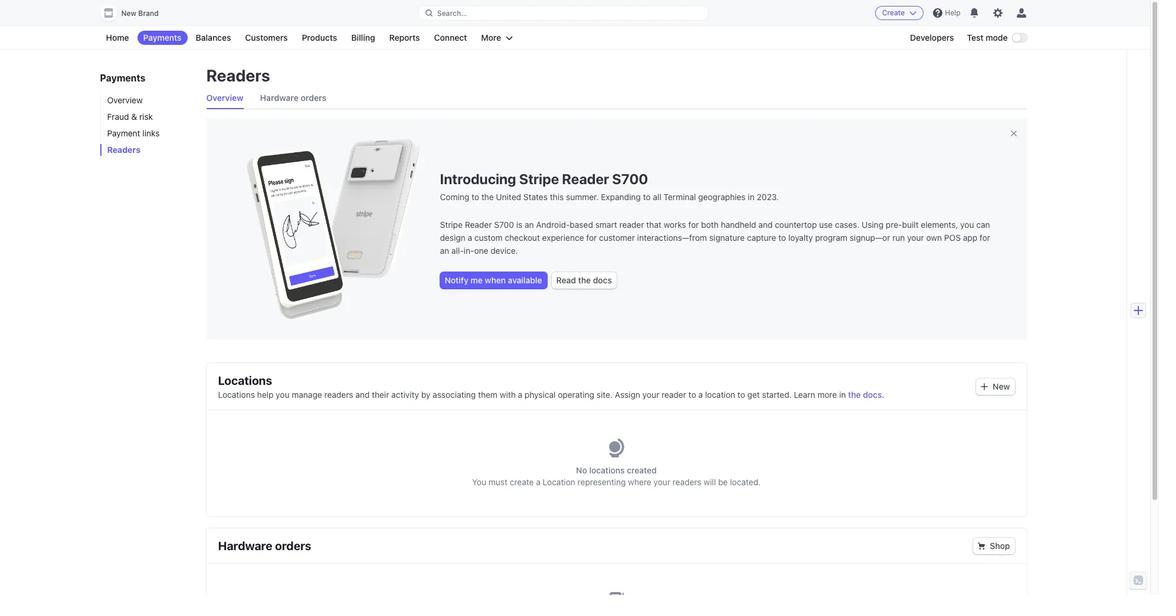 Task type: describe. For each thing, give the bounding box(es) containing it.
shop link
[[974, 538, 1015, 554]]

manage
[[292, 390, 322, 400]]

to down introducing
[[472, 192, 479, 202]]

using
[[862, 219, 884, 229]]

introducing
[[440, 171, 516, 187]]

one
[[474, 246, 488, 256]]

no
[[576, 465, 587, 475]]

available
[[508, 275, 542, 285]]

products link
[[296, 31, 343, 45]]

billing link
[[345, 31, 381, 45]]

get
[[748, 390, 760, 400]]

in inside locations locations help you manage readers and their activity by associating them with a physical operating site. assign your reader to a location to get started. learn more in the docs .
[[839, 390, 846, 400]]

2023.
[[757, 192, 779, 202]]

balances
[[196, 32, 231, 43]]

tab list containing overview
[[206, 87, 1027, 109]]

new for new
[[993, 381, 1010, 391]]

based
[[570, 219, 593, 229]]

overview link for readers
[[206, 87, 243, 109]]

1 horizontal spatial for
[[688, 219, 699, 229]]

pre-
[[886, 219, 902, 229]]

read the docs link
[[552, 272, 617, 289]]

program
[[815, 233, 848, 243]]

custom
[[474, 233, 503, 243]]

2 horizontal spatial for
[[980, 233, 990, 243]]

located.
[[730, 477, 761, 487]]

1 vertical spatial hardware
[[218, 539, 272, 553]]

notify
[[445, 275, 469, 285]]

pos
[[944, 233, 961, 243]]

0 vertical spatial docs
[[593, 275, 612, 285]]

help button
[[929, 4, 965, 22]]

a inside stripe reader s700 is an android-based smart reader that works for both handheld and countertop use cases. using pre-built elements, you can design a custom checkout experience for customer interactions—from signature capture to loyalty program signup—or run your own pos app for an all-in-one device.
[[468, 233, 472, 243]]

reports
[[389, 32, 420, 43]]

&
[[131, 112, 137, 122]]

.
[[882, 390, 885, 400]]

developers link
[[904, 31, 960, 45]]

will
[[704, 477, 716, 487]]

reader inside stripe reader s700 is an android-based smart reader that works for both handheld and countertop use cases. using pre-built elements, you can design a custom checkout experience for customer interactions—from signature capture to loyalty program signup—or run your own pos app for an all-in-one device.
[[465, 219, 492, 229]]

me
[[471, 275, 483, 285]]

works
[[664, 219, 686, 229]]

readers inside no locations created you must create a location representing where your readers will be located.
[[673, 477, 702, 487]]

app
[[963, 233, 978, 243]]

run
[[893, 233, 905, 243]]

design
[[440, 233, 466, 243]]

test mode
[[967, 32, 1008, 43]]

smart
[[595, 219, 617, 229]]

create
[[510, 477, 534, 487]]

new brand button
[[100, 5, 170, 21]]

fraud & risk link
[[100, 111, 194, 123]]

to left get
[[738, 390, 745, 400]]

new button
[[976, 378, 1015, 395]]

their
[[372, 390, 389, 400]]

overview for payments
[[107, 95, 143, 105]]

links
[[142, 128, 160, 138]]

device.
[[491, 246, 518, 256]]

the inside introducing stripe reader s700 coming to the united states this summer. expanding to all terminal geographies in 2023.
[[482, 192, 494, 202]]

physical
[[525, 390, 556, 400]]

your inside stripe reader s700 is an android-based smart reader that works for both handheld and countertop use cases. using pre-built elements, you can design a custom checkout experience for customer interactions—from signature capture to loyalty program signup—or run your own pos app for an all-in-one device.
[[907, 233, 924, 243]]

home
[[106, 32, 129, 43]]

with
[[500, 390, 516, 400]]

site.
[[597, 390, 613, 400]]

reader inside stripe reader s700 is an android-based smart reader that works for both handheld and countertop use cases. using pre-built elements, you can design a custom checkout experience for customer interactions—from signature capture to loyalty program signup—or run your own pos app for an all-in-one device.
[[620, 219, 644, 229]]

countertop
[[775, 219, 817, 229]]

Search… text field
[[418, 6, 708, 20]]

1 vertical spatial payments
[[100, 73, 145, 83]]

cases.
[[835, 219, 860, 229]]

fraud & risk
[[107, 112, 153, 122]]

started.
[[762, 390, 792, 400]]

home link
[[100, 31, 135, 45]]

must
[[489, 477, 508, 487]]

android-
[[536, 219, 570, 229]]

readers inside locations locations help you manage readers and their activity by associating them with a physical operating site. assign your reader to a location to get started. learn more in the docs .
[[324, 390, 353, 400]]

in-
[[464, 246, 474, 256]]

hardware orders inside tab list
[[260, 93, 327, 103]]

customers
[[245, 32, 288, 43]]

you
[[472, 477, 486, 487]]

payment links link
[[100, 128, 194, 139]]

locations locations help you manage readers and their activity by associating them with a physical operating site. assign your reader to a location to get started. learn more in the docs .
[[218, 374, 885, 400]]

developers
[[910, 32, 954, 43]]

s700 inside stripe reader s700 is an android-based smart reader that works for both handheld and countertop use cases. using pre-built elements, you can design a custom checkout experience for customer interactions—from signature capture to loyalty program signup—or run your own pos app for an all-in-one device.
[[494, 219, 514, 229]]

readers inside readers 'link'
[[107, 145, 140, 155]]

hardware orders link
[[260, 87, 327, 109]]

united
[[496, 192, 521, 202]]

to left location
[[689, 390, 696, 400]]

overview for readers
[[206, 93, 243, 103]]

connect
[[434, 32, 467, 43]]

you inside stripe reader s700 is an android-based smart reader that works for both handheld and countertop use cases. using pre-built elements, you can design a custom checkout experience for customer interactions—from signature capture to loyalty program signup—or run your own pos app for an all-in-one device.
[[961, 219, 974, 229]]

Search… search field
[[418, 6, 708, 20]]

more
[[818, 390, 837, 400]]

created
[[627, 465, 657, 475]]

and inside locations locations help you manage readers and their activity by associating them with a physical operating site. assign your reader to a location to get started. learn more in the docs .
[[355, 390, 370, 400]]

operating
[[558, 390, 594, 400]]

representing
[[578, 477, 626, 487]]

customers link
[[239, 31, 294, 45]]

handheld
[[721, 219, 756, 229]]

is
[[516, 219, 523, 229]]

0 horizontal spatial an
[[440, 246, 449, 256]]

introducing stripe reader s700 coming to the united states this summer. expanding to all terminal geographies in 2023.
[[440, 171, 779, 202]]

2 locations from the top
[[218, 390, 255, 400]]

new for new brand
[[121, 9, 136, 18]]

by
[[421, 390, 431, 400]]

payments link
[[137, 31, 187, 45]]

notify me when available
[[445, 275, 542, 285]]

them
[[478, 390, 498, 400]]

to inside stripe reader s700 is an android-based smart reader that works for both handheld and countertop use cases. using pre-built elements, you can design a custom checkout experience for customer interactions—from signature capture to loyalty program signup—or run your own pos app for an all-in-one device.
[[779, 233, 786, 243]]

help
[[257, 390, 274, 400]]

interactions—from
[[637, 233, 707, 243]]

0 vertical spatial hardware
[[260, 93, 299, 103]]



Task type: locate. For each thing, give the bounding box(es) containing it.
readers down payment
[[107, 145, 140, 155]]

overview link for payments
[[100, 94, 194, 106]]

read the docs
[[556, 275, 612, 285]]

0 horizontal spatial new
[[121, 9, 136, 18]]

stripe up 'states'
[[519, 171, 559, 187]]

readers right manage
[[324, 390, 353, 400]]

1 vertical spatial reader
[[662, 390, 686, 400]]

hardware
[[260, 93, 299, 103], [218, 539, 272, 553]]

a right create
[[536, 477, 541, 487]]

docs
[[593, 275, 612, 285], [863, 390, 882, 400]]

locations
[[589, 465, 625, 475]]

1 vertical spatial in
[[839, 390, 846, 400]]

risk
[[139, 112, 153, 122]]

1 horizontal spatial docs
[[863, 390, 882, 400]]

stripe
[[519, 171, 559, 187], [440, 219, 463, 229]]

use
[[819, 219, 833, 229]]

search…
[[437, 9, 467, 17]]

1 horizontal spatial readers
[[206, 66, 270, 85]]

your inside locations locations help you manage readers and their activity by associating them with a physical operating site. assign your reader to a location to get started. learn more in the docs .
[[643, 390, 659, 400]]

the inside locations locations help you manage readers and their activity by associating them with a physical operating site. assign your reader to a location to get started. learn more in the docs .
[[848, 390, 861, 400]]

reader up custom
[[465, 219, 492, 229]]

0 horizontal spatial for
[[586, 233, 597, 243]]

new brand
[[121, 9, 159, 18]]

in left 2023.
[[748, 192, 755, 202]]

readers left the will
[[673, 477, 702, 487]]

a
[[468, 233, 472, 243], [518, 390, 522, 400], [699, 390, 703, 400], [536, 477, 541, 487]]

0 vertical spatial and
[[759, 219, 773, 229]]

0 horizontal spatial readers
[[107, 145, 140, 155]]

to left "loyalty"
[[779, 233, 786, 243]]

your down built
[[907, 233, 924, 243]]

2 vertical spatial your
[[654, 477, 670, 487]]

signup—or
[[850, 233, 890, 243]]

0 horizontal spatial you
[[276, 390, 290, 400]]

create
[[882, 8, 905, 17]]

1 horizontal spatial the
[[578, 275, 591, 285]]

balances link
[[190, 31, 237, 45]]

elements,
[[921, 219, 958, 229]]

1 horizontal spatial overview link
[[206, 87, 243, 109]]

0 vertical spatial reader
[[562, 171, 609, 187]]

summer.
[[566, 192, 599, 202]]

connect link
[[428, 31, 473, 45]]

reader up the customer at the right of the page
[[620, 219, 644, 229]]

stripe up design
[[440, 219, 463, 229]]

locations left help
[[218, 390, 255, 400]]

an left all-
[[440, 246, 449, 256]]

payments
[[143, 32, 182, 43], [100, 73, 145, 83]]

0 vertical spatial reader
[[620, 219, 644, 229]]

1 locations from the top
[[218, 374, 272, 387]]

the
[[482, 192, 494, 202], [578, 275, 591, 285], [848, 390, 861, 400]]

s700 left is
[[494, 219, 514, 229]]

new right svg icon
[[993, 381, 1010, 391]]

new inside button
[[993, 381, 1010, 391]]

orders inside tab list
[[301, 93, 327, 103]]

1 horizontal spatial s700
[[612, 171, 648, 187]]

1 vertical spatial new
[[993, 381, 1010, 391]]

1 horizontal spatial and
[[759, 219, 773, 229]]

0 vertical spatial in
[[748, 192, 755, 202]]

svg image
[[978, 543, 985, 550]]

the docs link
[[848, 390, 882, 400]]

0 vertical spatial s700
[[612, 171, 648, 187]]

and left "their"
[[355, 390, 370, 400]]

payments down the brand
[[143, 32, 182, 43]]

1 horizontal spatial reader
[[562, 171, 609, 187]]

and
[[759, 219, 773, 229], [355, 390, 370, 400]]

0 horizontal spatial and
[[355, 390, 370, 400]]

1 vertical spatial hardware orders
[[218, 539, 311, 553]]

1 vertical spatial docs
[[863, 390, 882, 400]]

loyalty
[[788, 233, 813, 243]]

s700 inside introducing stripe reader s700 coming to the united states this summer. expanding to all terminal geographies in 2023.
[[612, 171, 648, 187]]

a right with
[[518, 390, 522, 400]]

a up in-
[[468, 233, 472, 243]]

0 vertical spatial readers
[[206, 66, 270, 85]]

you inside locations locations help you manage readers and their activity by associating them with a physical operating site. assign your reader to a location to get started. learn more in the docs .
[[276, 390, 290, 400]]

your inside no locations created you must create a location representing where your readers will be located.
[[654, 477, 670, 487]]

reader inside locations locations help you manage readers and their activity by associating them with a physical operating site. assign your reader to a location to get started. learn more in the docs .
[[662, 390, 686, 400]]

docs right read
[[593, 275, 612, 285]]

all-
[[451, 246, 464, 256]]

locations
[[218, 374, 272, 387], [218, 390, 255, 400]]

your right where
[[654, 477, 670, 487]]

you right help
[[276, 390, 290, 400]]

for left both
[[688, 219, 699, 229]]

all
[[653, 192, 662, 202]]

more button
[[475, 31, 519, 45]]

to left all
[[643, 192, 651, 202]]

1 horizontal spatial new
[[993, 381, 1010, 391]]

1 vertical spatial s700
[[494, 219, 514, 229]]

reader
[[620, 219, 644, 229], [662, 390, 686, 400]]

0 vertical spatial the
[[482, 192, 494, 202]]

experience
[[542, 233, 584, 243]]

0 horizontal spatial reader
[[620, 219, 644, 229]]

test
[[967, 32, 984, 43]]

0 horizontal spatial docs
[[593, 275, 612, 285]]

a inside no locations created you must create a location representing where your readers will be located.
[[536, 477, 541, 487]]

1 vertical spatial orders
[[275, 539, 311, 553]]

notify me when available link
[[440, 272, 547, 289]]

readers
[[324, 390, 353, 400], [673, 477, 702, 487]]

billing
[[351, 32, 375, 43]]

stripe inside stripe reader s700 is an android-based smart reader that works for both handheld and countertop use cases. using pre-built elements, you can design a custom checkout experience for customer interactions—from signature capture to loyalty program signup—or run your own pos app for an all-in-one device.
[[440, 219, 463, 229]]

2 vertical spatial the
[[848, 390, 861, 400]]

1 vertical spatial you
[[276, 390, 290, 400]]

products
[[302, 32, 337, 43]]

can
[[977, 219, 990, 229]]

0 horizontal spatial stripe
[[440, 219, 463, 229]]

payments inside payments link
[[143, 32, 182, 43]]

your right assign
[[643, 390, 659, 400]]

you up "app"
[[961, 219, 974, 229]]

0 vertical spatial readers
[[324, 390, 353, 400]]

0 horizontal spatial overview link
[[100, 94, 194, 106]]

0 horizontal spatial in
[[748, 192, 755, 202]]

1 vertical spatial the
[[578, 275, 591, 285]]

0 vertical spatial new
[[121, 9, 136, 18]]

1 horizontal spatial reader
[[662, 390, 686, 400]]

0 horizontal spatial overview
[[107, 95, 143, 105]]

and up capture
[[759, 219, 773, 229]]

reports link
[[383, 31, 426, 45]]

checkout
[[505, 233, 540, 243]]

locations up help
[[218, 374, 272, 387]]

1 horizontal spatial you
[[961, 219, 974, 229]]

customer
[[599, 233, 635, 243]]

0 vertical spatial you
[[961, 219, 974, 229]]

1 vertical spatial readers
[[673, 477, 702, 487]]

location
[[705, 390, 735, 400]]

1 horizontal spatial in
[[839, 390, 846, 400]]

reader left location
[[662, 390, 686, 400]]

geographies
[[698, 192, 746, 202]]

in inside introducing stripe reader s700 coming to the united states this summer. expanding to all terminal geographies in 2023.
[[748, 192, 755, 202]]

0 vertical spatial locations
[[218, 374, 272, 387]]

1 vertical spatial stripe
[[440, 219, 463, 229]]

capture
[[747, 233, 776, 243]]

0 horizontal spatial reader
[[465, 219, 492, 229]]

new inside 'button'
[[121, 9, 136, 18]]

1 horizontal spatial readers
[[673, 477, 702, 487]]

reader inside introducing stripe reader s700 coming to the united states this summer. expanding to all terminal geographies in 2023.
[[562, 171, 609, 187]]

create button
[[875, 6, 924, 20]]

the right read
[[578, 275, 591, 285]]

tab list
[[206, 87, 1027, 109]]

docs right more
[[863, 390, 882, 400]]

1 vertical spatial locations
[[218, 390, 255, 400]]

a left location
[[699, 390, 703, 400]]

1 vertical spatial readers
[[107, 145, 140, 155]]

1 horizontal spatial an
[[525, 219, 534, 229]]

signature
[[709, 233, 745, 243]]

0 vertical spatial hardware orders
[[260, 93, 327, 103]]

1 horizontal spatial stripe
[[519, 171, 559, 187]]

own
[[926, 233, 942, 243]]

your
[[907, 233, 924, 243], [643, 390, 659, 400], [654, 477, 670, 487]]

stripe reader s700 is an android-based smart reader that works for both handheld and countertop use cases. using pre-built elements, you can design a custom checkout experience for customer interactions—from signature capture to loyalty program signup—or run your own pos app for an all-in-one device.
[[440, 219, 990, 256]]

learn
[[794, 390, 815, 400]]

payments up "fraud" at the left
[[100, 73, 145, 83]]

and inside stripe reader s700 is an android-based smart reader that works for both handheld and countertop use cases. using pre-built elements, you can design a custom checkout experience for customer interactions—from signature capture to loyalty program signup—or run your own pos app for an all-in-one device.
[[759, 219, 773, 229]]

stripe inside introducing stripe reader s700 coming to the united states this summer. expanding to all terminal geographies in 2023.
[[519, 171, 559, 187]]

be
[[718, 477, 728, 487]]

for down based
[[586, 233, 597, 243]]

shop
[[990, 541, 1010, 551]]

1 vertical spatial an
[[440, 246, 449, 256]]

in
[[748, 192, 755, 202], [839, 390, 846, 400]]

readers down balances link
[[206, 66, 270, 85]]

0 vertical spatial stripe
[[519, 171, 559, 187]]

0 horizontal spatial the
[[482, 192, 494, 202]]

0 horizontal spatial s700
[[494, 219, 514, 229]]

an right is
[[525, 219, 534, 229]]

0 horizontal spatial readers
[[324, 390, 353, 400]]

states
[[523, 192, 548, 202]]

2 horizontal spatial the
[[848, 390, 861, 400]]

s700 up expanding
[[612, 171, 648, 187]]

new
[[121, 9, 136, 18], [993, 381, 1010, 391]]

the down introducing
[[482, 192, 494, 202]]

in right more
[[839, 390, 846, 400]]

the right more
[[848, 390, 861, 400]]

built
[[902, 219, 919, 229]]

help
[[945, 8, 961, 17]]

to
[[472, 192, 479, 202], [643, 192, 651, 202], [779, 233, 786, 243], [689, 390, 696, 400], [738, 390, 745, 400]]

brand
[[138, 9, 159, 18]]

coming
[[440, 192, 469, 202]]

when
[[485, 275, 506, 285]]

1 horizontal spatial overview
[[206, 93, 243, 103]]

expanding
[[601, 192, 641, 202]]

for down can
[[980, 233, 990, 243]]

an
[[525, 219, 534, 229], [440, 246, 449, 256]]

1 vertical spatial reader
[[465, 219, 492, 229]]

for
[[688, 219, 699, 229], [586, 233, 597, 243], [980, 233, 990, 243]]

reader up summer.
[[562, 171, 609, 187]]

terminal
[[664, 192, 696, 202]]

0 vertical spatial payments
[[143, 32, 182, 43]]

0 vertical spatial orders
[[301, 93, 327, 103]]

assign
[[615, 390, 640, 400]]

orders
[[301, 93, 327, 103], [275, 539, 311, 553]]

both
[[701, 219, 719, 229]]

0 vertical spatial an
[[525, 219, 534, 229]]

svg image
[[981, 383, 988, 390]]

payment
[[107, 128, 140, 138]]

1 vertical spatial and
[[355, 390, 370, 400]]

0 vertical spatial your
[[907, 233, 924, 243]]

docs inside locations locations help you manage readers and their activity by associating them with a physical operating site. assign your reader to a location to get started. learn more in the docs .
[[863, 390, 882, 400]]

readers link
[[100, 144, 194, 156]]

new left the brand
[[121, 9, 136, 18]]

1 vertical spatial your
[[643, 390, 659, 400]]

that
[[646, 219, 662, 229]]



Task type: vqa. For each thing, say whether or not it's contained in the screenshot.
The Print
no



